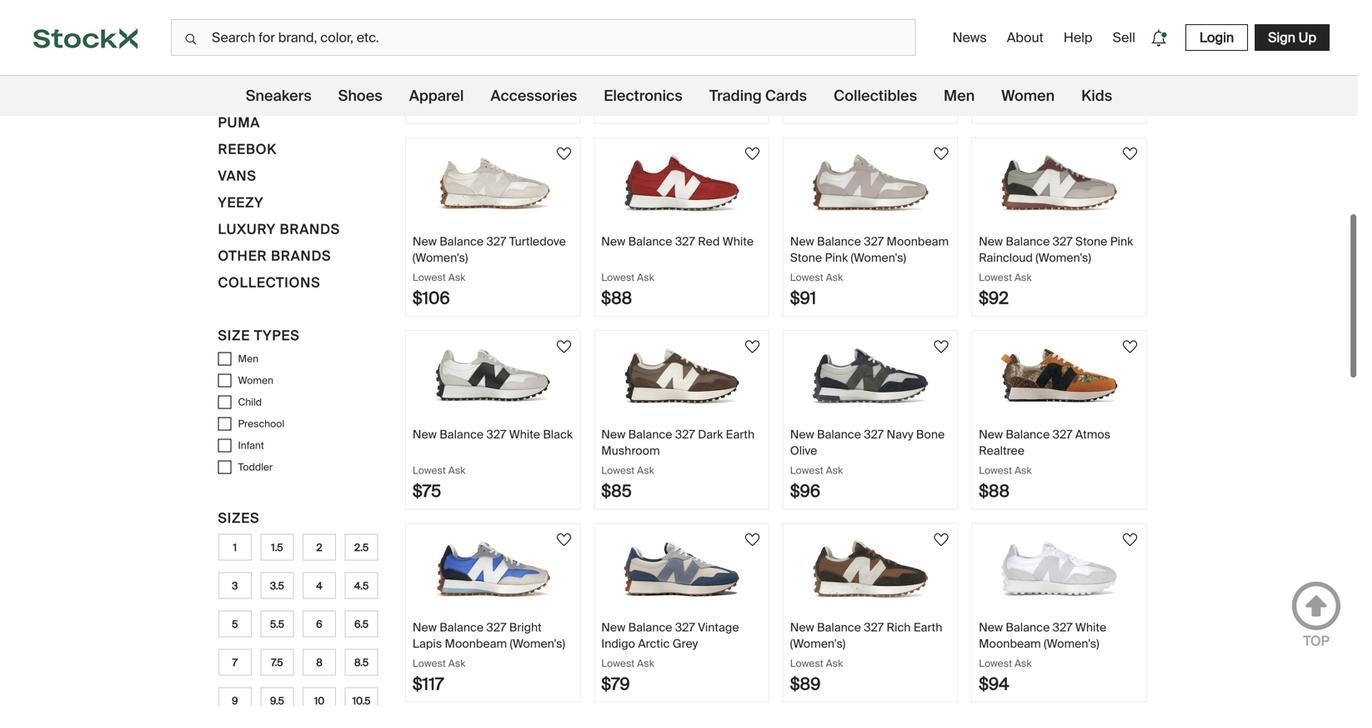 Task type: describe. For each thing, give the bounding box(es) containing it.
lowest inside new balance 327 moonbeam december sky (women's) lowest ask $113
[[979, 78, 1012, 91]]

sizes
[[218, 509, 260, 527]]

white for new balance 327 white black
[[509, 427, 540, 442]]

sky
[[1039, 57, 1058, 72]]

men link
[[944, 76, 975, 116]]

327 for $79
[[675, 620, 695, 635]]

white for new balance 327 white moonbeam (women's) lowest ask $94
[[1075, 620, 1106, 635]]

olive
[[790, 443, 817, 458]]

women inside product category switcher element
[[1001, 86, 1055, 105]]

other brands
[[218, 247, 331, 265]]

accessories link
[[490, 76, 577, 116]]

new balance 327 bright lapis moonbeam (women's) image
[[434, 537, 551, 600]]

new balance 327 moonbeam stone pink (women's) image
[[812, 151, 929, 214]]

1
[[233, 541, 237, 554]]

new balance 327 turtledove (women's) lowest ask $106
[[413, 234, 566, 309]]

trading
[[709, 86, 762, 105]]

$129
[[601, 95, 637, 116]]

574
[[238, 12, 254, 25]]

sign up button
[[1255, 24, 1330, 51]]

other brands button
[[218, 246, 331, 272]]

ask inside new balance 327 stone pink raincloud (women's) lowest ask $92
[[1015, 271, 1032, 284]]

mushroom
[[601, 443, 660, 458]]

new for $89
[[790, 620, 814, 635]]

(women's) inside new balance 327 stone pink raincloud (women's) lowest ask $92
[[1036, 250, 1091, 265]]

new balance 327 white beige gum (women's) image
[[434, 0, 551, 21]]

moonbeam inside new balance 327 moonbeam stone pink (women's) lowest ask $91
[[887, 234, 949, 249]]

7.5 button
[[260, 649, 294, 676]]

raincloud
[[979, 250, 1033, 265]]

cards
[[765, 86, 807, 105]]

new balance 327 rich earth (women's) lowest ask $89
[[790, 620, 942, 695]]

new for $117
[[413, 620, 437, 635]]

new balance 327 white black image
[[434, 344, 551, 407]]

follow image for $117
[[554, 530, 574, 550]]

new for $114
[[413, 41, 437, 56]]

3.5 button
[[260, 572, 294, 599]]

327 for $106
[[486, 234, 506, 249]]

$106
[[413, 288, 450, 309]]

rich
[[887, 620, 911, 635]]

reebok
[[218, 141, 277, 158]]

$95
[[790, 95, 820, 116]]

327 for $94
[[1053, 620, 1073, 635]]

lowest inside new balance 327 black sea salt (women's) lowest ask $129
[[601, 78, 635, 91]]

trading cards
[[709, 86, 807, 105]]

white right red
[[723, 234, 754, 249]]

sell
[[1113, 29, 1135, 46]]

men inside product category switcher element
[[944, 86, 975, 105]]

balance for $85
[[628, 427, 672, 442]]

electronics link
[[604, 76, 683, 116]]

pink inside new balance 327 moonbeam stone pink (women's) lowest ask $91
[[825, 250, 848, 265]]

balance for $79
[[628, 620, 672, 635]]

sign up
[[1268, 29, 1316, 46]]

reebok button
[[218, 139, 277, 166]]

nike
[[218, 87, 252, 105]]

new balance 327 white black
[[413, 427, 573, 442]]

bright
[[509, 620, 542, 635]]

new for $96
[[790, 427, 814, 442]]

balance for $95
[[817, 41, 861, 56]]

indigo
[[601, 636, 635, 651]]

327 down the 'new balance 327 white black' image
[[486, 427, 506, 442]]

follow image for $79
[[743, 530, 763, 550]]

lowest inside new balance 327 navy bone olive lowest ask $96
[[790, 464, 823, 477]]

follow image for $88
[[743, 144, 763, 164]]

collectibles
[[834, 86, 917, 105]]

arctic
[[638, 636, 670, 651]]

shoes link
[[338, 76, 382, 116]]

new balance 327 turtledove (women's) image
[[434, 151, 551, 214]]

1 button
[[218, 534, 252, 561]]

ask inside the new balance 327 vintage indigo arctic grey lowest ask $79
[[637, 657, 654, 670]]

ask inside new balance 327 white beige gum (women's) lowest ask $114
[[448, 78, 465, 91]]

lowest inside new balance 327 rich earth (women's) lowest ask $89
[[790, 657, 823, 670]]

dark
[[698, 427, 723, 442]]

(women's) inside new balance 327 moonbeam stone pink (women's) lowest ask $91
[[851, 250, 906, 265]]

5.5 button
[[260, 611, 294, 637]]

lowest inside new balance 327 moonbeam stone pink (women's) lowest ask $91
[[790, 271, 823, 284]]

brands for other brands
[[271, 247, 331, 265]]

327 for $89
[[864, 620, 884, 635]]

lowest ask $75
[[413, 464, 465, 502]]

ask inside new balance 327 white moonbeam (women's) lowest ask $94
[[1015, 657, 1032, 670]]

$92
[[979, 288, 1009, 309]]

stone inside new balance 327 moonbeam stone pink (women's) lowest ask $91
[[790, 250, 822, 265]]

ask inside new balance 327 moonbeam december sky (women's) lowest ask $113
[[1015, 78, 1032, 91]]

women link
[[1001, 76, 1055, 116]]

earth for $85
[[726, 427, 755, 442]]

kids
[[1081, 86, 1112, 105]]

$89
[[790, 674, 821, 695]]

327 for $88
[[1053, 427, 1073, 442]]

collections
[[218, 274, 321, 291]]

balance for $91
[[817, 234, 861, 249]]

apparel
[[409, 86, 464, 105]]

follow image for $91
[[931, 144, 951, 164]]

balance for $89
[[817, 620, 861, 635]]

balance for $88
[[1006, 427, 1050, 442]]

5
[[232, 618, 238, 631]]

327 left red
[[675, 234, 695, 249]]

back to top image
[[1291, 581, 1341, 631]]

vans
[[218, 167, 257, 185]]

follow image for $94
[[1120, 530, 1140, 550]]

december
[[979, 57, 1036, 72]]

lowest inside new balance 327 sea salt rust oxide (women's) lowest ask $95
[[790, 78, 823, 91]]

$88 inside new balance 327 atmos realtree lowest ask $88
[[979, 481, 1010, 502]]

salt inside new balance 327 black sea salt (women's) lowest ask $129
[[601, 57, 622, 72]]

1.5 button
[[260, 534, 294, 561]]

realtree
[[979, 443, 1025, 458]]

toddler
[[238, 461, 273, 474]]

ask inside new balance 327 moonbeam stone pink (women's) lowest ask $91
[[826, 271, 843, 284]]

new balance 327 atmos realtree image
[[1001, 344, 1117, 407]]

8
[[316, 656, 322, 669]]

infant
[[238, 439, 264, 452]]

3.5
[[270, 579, 284, 592]]

help
[[1064, 29, 1093, 46]]

collectibles link
[[834, 76, 917, 116]]

stone inside new balance 327 stone pink raincloud (women's) lowest ask $92
[[1075, 234, 1107, 249]]

rust
[[790, 57, 815, 72]]

balance for $113
[[1006, 41, 1050, 56]]

327 for $113
[[1053, 41, 1073, 56]]

327 for $114
[[486, 41, 506, 56]]

1 vertical spatial women
[[238, 374, 273, 387]]

lowest inside 'new balance 327 dark earth mushroom lowest ask $85'
[[601, 464, 635, 477]]

new for $95
[[790, 41, 814, 56]]

8.5 button
[[345, 649, 378, 676]]

new balance 327 white moonbeam (women's) image
[[1001, 537, 1117, 600]]

other
[[218, 247, 267, 265]]

lowest inside new balance 327 atmos realtree lowest ask $88
[[979, 464, 1012, 477]]

pink inside new balance 327 stone pink raincloud (women's) lowest ask $92
[[1110, 234, 1133, 249]]

ask inside lowest ask $88
[[637, 271, 654, 284]]

new balance 327 stone pink raincloud (women's) lowest ask $92
[[979, 234, 1133, 309]]

$91
[[790, 288, 816, 309]]

(women's) inside new balance 327 sea salt rust oxide (women's) lowest ask $95
[[852, 57, 908, 72]]

new balance 327 vintage indigo arctic grey image
[[623, 537, 740, 600]]

lowest inside new balance 327 white moonbeam (women's) lowest ask $94
[[979, 657, 1012, 670]]

ask inside new balance 327 navy bone olive lowest ask $96
[[826, 464, 843, 477]]

follow image for $96
[[931, 337, 951, 357]]

new for $91
[[790, 234, 814, 249]]

gum
[[447, 57, 473, 72]]

ask inside new balance 327 atmos realtree lowest ask $88
[[1015, 464, 1032, 477]]

new balance 327 white beige gum (women's) lowest ask $114
[[413, 41, 540, 116]]

new balance 327 bright lapis moonbeam (women's) lowest ask $117
[[413, 620, 565, 695]]

stockx logo link
[[0, 0, 171, 75]]

about
[[1007, 29, 1044, 46]]

moonbeam inside new balance 327 bright lapis moonbeam (women's) lowest ask $117
[[445, 636, 507, 651]]

news link
[[946, 22, 993, 53]]

lowest inside new balance 327 stone pink raincloud (women's) lowest ask $92
[[979, 271, 1012, 284]]

collections button
[[218, 272, 321, 299]]

(women's) inside new balance 327 bright lapis moonbeam (women's) lowest ask $117
[[510, 636, 565, 651]]

ask inside new balance 327 rich earth (women's) lowest ask $89
[[826, 657, 843, 670]]

news
[[952, 29, 987, 46]]

$113
[[979, 95, 1011, 116]]

earth for $89
[[914, 620, 942, 635]]

follow image for $85
[[743, 337, 763, 357]]

lowest inside new balance 327 bright lapis moonbeam (women's) lowest ask $117
[[413, 657, 446, 670]]

ask inside new balance 327 black sea salt (women's) lowest ask $129
[[637, 78, 654, 91]]

new up lowest ask $75
[[413, 427, 437, 442]]



Task type: locate. For each thing, give the bounding box(es) containing it.
balance up electronics link
[[628, 41, 672, 56]]

men down the size types
[[238, 352, 258, 365]]

0 vertical spatial women
[[1001, 86, 1055, 105]]

new balance 327 navy bone olive lowest ask $96
[[790, 427, 945, 502]]

women
[[1001, 86, 1055, 105], [238, 374, 273, 387]]

balance up lowest ask $88
[[628, 234, 672, 249]]

(women's) up electronics link
[[625, 57, 680, 72]]

earth inside new balance 327 rich earth (women's) lowest ask $89
[[914, 620, 942, 635]]

327 inside new balance 327 white moonbeam (women's) lowest ask $94
[[1053, 620, 1073, 635]]

size types
[[218, 327, 300, 344]]

balance inside new balance 327 navy bone olive lowest ask $96
[[817, 427, 861, 442]]

0 vertical spatial men
[[944, 86, 975, 105]]

0 vertical spatial $88
[[601, 288, 632, 309]]

2.5
[[354, 541, 369, 554]]

balance left rich
[[817, 620, 861, 635]]

327 inside new balance 327 sea salt rust oxide (women's) lowest ask $95
[[864, 41, 884, 56]]

327 inside new balance 327 moonbeam december sky (women's) lowest ask $113
[[1053, 41, 1073, 56]]

follow image right new balance 327 bright lapis moonbeam (women's) image
[[554, 530, 574, 550]]

0 vertical spatial black
[[698, 41, 728, 56]]

new for $94
[[979, 620, 1003, 635]]

lowest down lapis
[[413, 657, 446, 670]]

women down december
[[1001, 86, 1055, 105]]

oxide
[[818, 57, 849, 72]]

follow image for $75
[[554, 337, 574, 357]]

balance inside new balance 327 moonbeam stone pink (women's) lowest ask $91
[[817, 234, 861, 249]]

new balance 327 black sea salt (women's) lowest ask $129
[[601, 41, 752, 116]]

balance up olive
[[817, 427, 861, 442]]

new balance 327 atmos realtree lowest ask $88
[[979, 427, 1110, 502]]

balance up gum at the left
[[440, 41, 484, 56]]

moonbeam inside new balance 327 white moonbeam (women's) lowest ask $94
[[979, 636, 1041, 651]]

moonbeam up kids link
[[1075, 41, 1138, 56]]

lowest down realtree on the bottom right
[[979, 464, 1012, 477]]

yeezy
[[218, 194, 264, 211]]

ask inside lowest ask $75
[[448, 464, 465, 477]]

new inside new balance 327 navy bone olive lowest ask $96
[[790, 427, 814, 442]]

4 button
[[303, 572, 336, 599]]

new balance 327 navy bone olive image
[[812, 344, 929, 407]]

327 down new balance 327 white beige gum (women's) "image"
[[486, 41, 506, 56]]

new up '$89'
[[790, 620, 814, 635]]

(women's) up "accessories" link
[[476, 57, 531, 72]]

327 left the bright
[[486, 620, 506, 635]]

new balance 327 dark earth mushroom lowest ask $85
[[601, 427, 755, 502]]

327 left navy at the bottom right
[[864, 427, 884, 442]]

follow image for $92
[[1120, 144, 1140, 164]]

top
[[1303, 632, 1329, 650]]

327 left atmos
[[1053, 427, 1073, 442]]

follow image for ask
[[931, 530, 951, 550]]

327 inside new balance 327 stone pink raincloud (women's) lowest ask $92
[[1053, 234, 1073, 249]]

apparel link
[[409, 76, 464, 116]]

bone
[[916, 427, 945, 442]]

lowest
[[413, 78, 446, 91], [601, 78, 635, 91], [790, 78, 823, 91], [979, 78, 1012, 91], [413, 271, 446, 284], [601, 271, 635, 284], [790, 271, 823, 284], [979, 271, 1012, 284], [413, 464, 446, 477], [601, 464, 635, 477], [790, 464, 823, 477], [979, 464, 1012, 477], [413, 657, 446, 670], [601, 657, 635, 670], [790, 657, 823, 670], [979, 657, 1012, 670]]

lowest down olive
[[790, 464, 823, 477]]

salt inside new balance 327 sea salt rust oxide (women's) lowest ask $95
[[910, 41, 931, 56]]

6.5
[[354, 618, 369, 631]]

327 left rich
[[864, 620, 884, 635]]

(women's) up '$89'
[[790, 636, 846, 651]]

new balance 327 vintage indigo arctic grey lowest ask $79
[[601, 620, 739, 695]]

$88 inside lowest ask $88
[[601, 288, 632, 309]]

earth right rich
[[914, 620, 942, 635]]

327 left dark
[[675, 427, 695, 442]]

balance up $106
[[440, 234, 484, 249]]

men left $113
[[944, 86, 975, 105]]

(women's) down new balance 327 moonbeam stone pink (women's) image
[[851, 250, 906, 265]]

(women's) inside new balance 327 rich earth (women's) lowest ask $89
[[790, 636, 846, 651]]

327 inside new balance 327 bright lapis moonbeam (women's) lowest ask $117
[[486, 620, 506, 635]]

1 horizontal spatial women
[[1001, 86, 1055, 105]]

(women's) up collectibles "link"
[[852, 57, 908, 72]]

sell link
[[1106, 22, 1142, 53]]

1 vertical spatial $88
[[979, 481, 1010, 502]]

2 button
[[303, 534, 336, 561]]

new inside new balance 327 black sea salt (women's) lowest ask $129
[[601, 41, 625, 56]]

follow image for $88
[[1120, 337, 1140, 357]]

0 horizontal spatial women
[[238, 374, 273, 387]]

327
[[486, 41, 506, 56], [675, 41, 695, 56], [864, 41, 884, 56], [1053, 41, 1073, 56], [486, 234, 506, 249], [675, 234, 695, 249], [864, 234, 884, 249], [1053, 234, 1073, 249], [486, 427, 506, 442], [675, 427, 695, 442], [864, 427, 884, 442], [1053, 427, 1073, 442], [486, 620, 506, 635], [675, 620, 695, 635], [864, 620, 884, 635], [1053, 620, 1073, 635]]

lowest up $92 on the right top
[[979, 271, 1012, 284]]

preschool
[[238, 417, 284, 430]]

7.5
[[271, 656, 283, 669]]

lowest up $113
[[979, 78, 1012, 91]]

new balance 327 white moonbeam (women's) lowest ask $94
[[979, 620, 1106, 695]]

balance for $96
[[817, 427, 861, 442]]

327 for $91
[[864, 234, 884, 249]]

salt left the news link
[[910, 41, 931, 56]]

lowest inside new balance 327 white beige gum (women's) lowest ask $114
[[413, 78, 446, 91]]

beige
[[413, 57, 444, 72]]

57/40
[[238, 34, 264, 47]]

earth inside 'new balance 327 dark earth mushroom lowest ask $85'
[[726, 427, 755, 442]]

lowest up $129
[[601, 78, 635, 91]]

red
[[698, 234, 720, 249]]

5.5
[[270, 618, 284, 631]]

new up electronics
[[601, 41, 625, 56]]

327 up grey on the bottom of page
[[675, 620, 695, 635]]

follow image
[[1120, 337, 1140, 357], [931, 530, 951, 550]]

327 inside new balance 327 white beige gum (women's) lowest ask $114
[[486, 41, 506, 56]]

new up indigo
[[601, 620, 625, 635]]

new inside new balance 327 bright lapis moonbeam (women's) lowest ask $117
[[413, 620, 437, 635]]

6
[[316, 618, 322, 631]]

sea inside new balance 327 sea salt rust oxide (women's) lowest ask $95
[[887, 41, 908, 56]]

new up $106
[[413, 234, 437, 249]]

child
[[238, 396, 262, 409]]

new balance 327 red white
[[601, 234, 754, 249]]

1 vertical spatial salt
[[601, 57, 622, 72]]

327 inside new balance 327 turtledove (women's) lowest ask $106
[[486, 234, 506, 249]]

balance inside new balance 327 moonbeam december sky (women's) lowest ask $113
[[1006, 41, 1050, 56]]

lowest down rust
[[790, 78, 823, 91]]

327 down new balance 327 moonbeam stone pink (women's) image
[[864, 234, 884, 249]]

moonbeam down new balance 327 moonbeam stone pink (women's) image
[[887, 234, 949, 249]]

balance inside 'new balance 327 dark earth mushroom lowest ask $85'
[[628, 427, 672, 442]]

balance inside new balance 327 bright lapis moonbeam (women's) lowest ask $117
[[440, 620, 484, 635]]

new up realtree on the bottom right
[[979, 427, 1003, 442]]

follow image right new balance 327 dark earth mushroom image
[[743, 337, 763, 357]]

balance up lowest ask $75
[[440, 427, 484, 442]]

327 inside 'new balance 327 dark earth mushroom lowest ask $85'
[[675, 427, 695, 442]]

1 horizontal spatial salt
[[910, 41, 931, 56]]

electronics
[[604, 86, 683, 105]]

327 for $96
[[864, 427, 884, 442]]

1 vertical spatial men
[[238, 352, 258, 365]]

balance inside new balance 327 rich earth (women's) lowest ask $89
[[817, 620, 861, 635]]

new up mushroom
[[601, 427, 625, 442]]

balance up december
[[1006, 41, 1050, 56]]

white
[[509, 41, 540, 56], [723, 234, 754, 249], [509, 427, 540, 442], [1075, 620, 1106, 635]]

(women's) inside new balance 327 moonbeam december sky (women's) lowest ask $113
[[1061, 57, 1117, 72]]

follow image
[[554, 144, 574, 164], [743, 144, 763, 164], [931, 144, 951, 164], [1120, 144, 1140, 164], [554, 337, 574, 357], [743, 337, 763, 357], [931, 337, 951, 357], [554, 530, 574, 550], [743, 530, 763, 550], [1120, 530, 1140, 550]]

new inside the new balance 327 vintage indigo arctic grey lowest ask $79
[[601, 620, 625, 635]]

2.5 button
[[345, 534, 378, 561]]

vintage
[[698, 620, 739, 635]]

4.5
[[354, 579, 369, 592]]

about link
[[1000, 22, 1050, 53]]

balance inside new balance 327 black sea salt (women's) lowest ask $129
[[628, 41, 672, 56]]

accessories
[[490, 86, 577, 105]]

new inside new balance 327 sea salt rust oxide (women's) lowest ask $95
[[790, 41, 814, 56]]

2
[[316, 541, 322, 554]]

327 down new balance 327 white moonbeam (women's) image
[[1053, 620, 1073, 635]]

luxury brands button
[[218, 219, 340, 246]]

(women's) right raincloud
[[1036, 250, 1091, 265]]

new for $85
[[601, 427, 625, 442]]

follow image right new balance 327 rich earth (women's) image
[[931, 530, 951, 550]]

new balance 327 dark earth mushroom image
[[623, 344, 740, 407]]

balance up $94
[[1006, 620, 1050, 635]]

1 horizontal spatial men
[[944, 86, 975, 105]]

salt
[[910, 41, 931, 56], [601, 57, 622, 72]]

new for $79
[[601, 620, 625, 635]]

follow image right the 'new balance 327 white black' image
[[554, 337, 574, 357]]

327 for $95
[[864, 41, 884, 56]]

types
[[254, 327, 300, 344]]

$88 down realtree on the bottom right
[[979, 481, 1010, 502]]

balance for $92
[[1006, 234, 1050, 249]]

new for $113
[[979, 41, 1003, 56]]

1 horizontal spatial black
[[698, 41, 728, 56]]

327 inside new balance 327 navy bone olive lowest ask $96
[[864, 427, 884, 442]]

(women's) down the bright
[[510, 636, 565, 651]]

327 inside new balance 327 black sea salt (women's) lowest ask $129
[[675, 41, 695, 56]]

0 horizontal spatial follow image
[[931, 530, 951, 550]]

balance inside the new balance 327 vintage indigo arctic grey lowest ask $79
[[628, 620, 672, 635]]

8 button
[[303, 649, 336, 676]]

women up child
[[238, 374, 273, 387]]

4
[[316, 579, 322, 592]]

new up lowest ask $88
[[601, 234, 625, 249]]

327 for $117
[[486, 620, 506, 635]]

follow image right new balance 327 white moonbeam (women's) image
[[1120, 530, 1140, 550]]

327 inside the new balance 327 vintage indigo arctic grey lowest ask $79
[[675, 620, 695, 635]]

product category switcher element
[[0, 76, 1358, 116]]

0 vertical spatial follow image
[[1120, 337, 1140, 357]]

0 vertical spatial earth
[[726, 427, 755, 442]]

327 for $85
[[675, 427, 695, 442]]

327 left turtledove
[[486, 234, 506, 249]]

balance inside new balance 327 atmos realtree lowest ask $88
[[1006, 427, 1050, 442]]

(women's) inside new balance 327 white moonbeam (women's) lowest ask $94
[[1044, 636, 1099, 651]]

balance down new balance 327 moonbeam stone pink (women's) image
[[817, 234, 861, 249]]

6.5 button
[[345, 611, 378, 637]]

lowest inside new balance 327 turtledove (women's) lowest ask $106
[[413, 271, 446, 284]]

(women's) inside new balance 327 turtledove (women's) lowest ask $106
[[413, 250, 468, 265]]

new inside 'new balance 327 dark earth mushroom lowest ask $85'
[[601, 427, 625, 442]]

new for $106
[[413, 234, 437, 249]]

brands for luxury brands
[[280, 221, 340, 238]]

white down new balance 327 white moonbeam (women's) image
[[1075, 620, 1106, 635]]

new for $92
[[979, 234, 1003, 249]]

1 horizontal spatial $88
[[979, 481, 1010, 502]]

balance for $117
[[440, 620, 484, 635]]

1 horizontal spatial earth
[[914, 620, 942, 635]]

$85
[[601, 481, 632, 502]]

moonbeam inside new balance 327 moonbeam december sky (women's) lowest ask $113
[[1075, 41, 1138, 56]]

1 vertical spatial brands
[[271, 247, 331, 265]]

follow image for $106
[[554, 144, 574, 164]]

lowest up $94
[[979, 657, 1012, 670]]

new inside new balance 327 rich earth (women's) lowest ask $89
[[790, 620, 814, 635]]

white up accessories
[[509, 41, 540, 56]]

new balance 327 moonbeam december sky (women's) lowest ask $113
[[979, 41, 1138, 116]]

salt up $129
[[601, 57, 622, 72]]

white inside new balance 327 white moonbeam (women's) lowest ask $94
[[1075, 620, 1106, 635]]

0 vertical spatial brands
[[280, 221, 340, 238]]

stone up the $91
[[790, 250, 822, 265]]

notification unread icon image
[[1147, 26, 1170, 50]]

new up raincloud
[[979, 234, 1003, 249]]

8.5
[[354, 656, 369, 669]]

1 vertical spatial earth
[[914, 620, 942, 635]]

new up lapis
[[413, 620, 437, 635]]

size
[[218, 327, 250, 344]]

lowest down the 'new balance 327 red white'
[[601, 271, 635, 284]]

0 horizontal spatial sea
[[730, 41, 752, 56]]

white down the 'new balance 327 white black' image
[[509, 427, 540, 442]]

new inside new balance 327 moonbeam stone pink (women's) lowest ask $91
[[790, 234, 814, 249]]

balance up arctic
[[628, 620, 672, 635]]

lapis
[[413, 636, 442, 651]]

sea up trading
[[730, 41, 752, 56]]

black inside new balance 327 black sea salt (women's) lowest ask $129
[[698, 41, 728, 56]]

nike button
[[218, 86, 252, 112]]

3 button
[[218, 572, 252, 599]]

0 horizontal spatial black
[[543, 427, 573, 442]]

(women's) inside new balance 327 white beige gum (women's) lowest ask $114
[[476, 57, 531, 72]]

327 down new balance 327 stone pink raincloud (women's) image
[[1053, 234, 1073, 249]]

follow image right new balance 327 stone pink raincloud (women's) image
[[1120, 144, 1140, 164]]

balance for $106
[[440, 234, 484, 249]]

balance
[[440, 41, 484, 56], [628, 41, 672, 56], [817, 41, 861, 56], [1006, 41, 1050, 56], [440, 234, 484, 249], [628, 234, 672, 249], [817, 234, 861, 249], [1006, 234, 1050, 249], [440, 427, 484, 442], [628, 427, 672, 442], [817, 427, 861, 442], [1006, 427, 1050, 442], [440, 620, 484, 635], [628, 620, 672, 635], [817, 620, 861, 635], [1006, 620, 1050, 635]]

0 horizontal spatial earth
[[726, 427, 755, 442]]

0 horizontal spatial men
[[238, 352, 258, 365]]

ask inside 'new balance 327 dark earth mushroom lowest ask $85'
[[637, 464, 654, 477]]

1 horizontal spatial follow image
[[1120, 337, 1140, 357]]

1 vertical spatial follow image
[[931, 530, 951, 550]]

Search... search field
[[171, 19, 916, 56]]

follow image right new balance 327 atmos realtree 'image'
[[1120, 337, 1140, 357]]

follow image right "new balance 327 vintage indigo arctic grey" image on the bottom
[[743, 530, 763, 550]]

327 for $92
[[1053, 234, 1073, 249]]

(women's) down the help link
[[1061, 57, 1117, 72]]

new inside new balance 327 atmos realtree lowest ask $88
[[979, 427, 1003, 442]]

1 horizontal spatial sea
[[887, 41, 908, 56]]

earth right dark
[[726, 427, 755, 442]]

(women's) up $106
[[413, 250, 468, 265]]

lowest up $106
[[413, 271, 446, 284]]

stone
[[1075, 234, 1107, 249], [790, 250, 822, 265]]

login
[[1200, 29, 1234, 46]]

balance inside new balance 327 white beige gum (women's) lowest ask $114
[[440, 41, 484, 56]]

new balance 327 red white image
[[623, 151, 740, 214]]

0 horizontal spatial pink
[[825, 250, 848, 265]]

follow image down "accessories" link
[[554, 144, 574, 164]]

$88
[[601, 288, 632, 309], [979, 481, 1010, 502]]

2 sea from the left
[[887, 41, 908, 56]]

6 button
[[303, 611, 336, 637]]

new up rust
[[790, 41, 814, 56]]

shoes
[[338, 86, 382, 105]]

new balance 327 sea salt rust oxide (women's) image
[[812, 0, 929, 21]]

1 horizontal spatial pink
[[1110, 234, 1133, 249]]

327 inside new balance 327 moonbeam stone pink (women's) lowest ask $91
[[864, 234, 884, 249]]

$94
[[979, 674, 1009, 695]]

new balance 327 sea salt rust oxide (women's) lowest ask $95
[[790, 41, 931, 116]]

new balance 327 stone pink raincloud (women's) image
[[1001, 151, 1117, 214]]

new up olive
[[790, 427, 814, 442]]

white for new balance 327 white beige gum (women's) lowest ask $114
[[509, 41, 540, 56]]

new up $94
[[979, 620, 1003, 635]]

lowest inside lowest ask $75
[[413, 464, 446, 477]]

atmos
[[1075, 427, 1110, 442]]

sneakers link
[[246, 76, 312, 116]]

yeezy button
[[218, 192, 264, 219]]

ask inside new balance 327 bright lapis moonbeam (women's) lowest ask $117
[[448, 657, 465, 670]]

balance for $129
[[628, 41, 672, 56]]

new for $129
[[601, 41, 625, 56]]

sea inside new balance 327 black sea salt (women's) lowest ask $129
[[730, 41, 752, 56]]

new inside new balance 327 stone pink raincloud (women's) lowest ask $92
[[979, 234, 1003, 249]]

brands down luxury brands button at the left of page
[[271, 247, 331, 265]]

lowest up the $91
[[790, 271, 823, 284]]

kids link
[[1081, 76, 1112, 116]]

327 inside new balance 327 rich earth (women's) lowest ask $89
[[864, 620, 884, 635]]

0 vertical spatial salt
[[910, 41, 931, 56]]

$75
[[413, 481, 441, 502]]

lowest up '$89'
[[790, 657, 823, 670]]

327 down new balance 327 black sea salt (women's) image at the top of the page
[[675, 41, 695, 56]]

balance for $114
[[440, 41, 484, 56]]

new up december
[[979, 41, 1003, 56]]

trading cards link
[[709, 76, 807, 116]]

327 for $129
[[675, 41, 695, 56]]

0 horizontal spatial $88
[[601, 288, 632, 309]]

0 horizontal spatial stone
[[790, 250, 822, 265]]

(women's)
[[476, 57, 531, 72], [625, 57, 680, 72], [852, 57, 908, 72], [1061, 57, 1117, 72], [413, 250, 468, 265], [851, 250, 906, 265], [1036, 250, 1091, 265], [510, 636, 565, 651], [790, 636, 846, 651], [1044, 636, 1099, 651]]

sign
[[1268, 29, 1295, 46]]

5 button
[[218, 611, 252, 637]]

follow image down men 'link'
[[931, 144, 951, 164]]

stone down new balance 327 stone pink raincloud (women's) image
[[1075, 234, 1107, 249]]

(women's) down new balance 327 white moonbeam (women's) image
[[1044, 636, 1099, 651]]

ask inside new balance 327 sea salt rust oxide (women's) lowest ask $95
[[826, 78, 843, 91]]

pink
[[1110, 234, 1133, 249], [825, 250, 848, 265]]

1 horizontal spatial stone
[[1075, 234, 1107, 249]]

balance up lapis
[[440, 620, 484, 635]]

stockx logo image
[[33, 28, 138, 49]]

1 sea from the left
[[730, 41, 752, 56]]

puma button
[[218, 112, 260, 139]]

white inside new balance 327 white beige gum (women's) lowest ask $114
[[509, 41, 540, 56]]

new inside new balance 327 turtledove (women's) lowest ask $106
[[413, 234, 437, 249]]

0 horizontal spatial salt
[[601, 57, 622, 72]]

1 vertical spatial black
[[543, 427, 573, 442]]

new for $88
[[979, 427, 1003, 442]]

new balance 327 black sea salt (women's) image
[[623, 0, 740, 21]]

moonbeam right lapis
[[445, 636, 507, 651]]

7 button
[[218, 649, 252, 676]]

balance inside new balance 327 white moonbeam (women's) lowest ask $94
[[1006, 620, 1050, 635]]

new inside new balance 327 white beige gum (women's) lowest ask $114
[[413, 41, 437, 56]]

turtledove
[[509, 234, 566, 249]]

new balance 327 rich earth (women's) image
[[812, 537, 929, 600]]

follow image down "trading cards"
[[743, 144, 763, 164]]

7
[[232, 656, 237, 669]]

balance inside new balance 327 sea salt rust oxide (women's) lowest ask $95
[[817, 41, 861, 56]]

327 up sky at the right of page
[[1053, 41, 1073, 56]]

(women's) inside new balance 327 black sea salt (women's) lowest ask $129
[[625, 57, 680, 72]]

luxury brands
[[218, 221, 340, 238]]

lowest up $85
[[601, 464, 635, 477]]

sea down new balance 327 sea salt rust oxide (women's) image
[[887, 41, 908, 56]]

lowest inside the new balance 327 vintage indigo arctic grey lowest ask $79
[[601, 657, 635, 670]]

new up the $91
[[790, 234, 814, 249]]

4.5 button
[[345, 572, 378, 599]]

3
[[232, 579, 238, 592]]

$79
[[601, 674, 630, 695]]

balance for $94
[[1006, 620, 1050, 635]]

follow image right the new balance 327 navy bone olive image in the right of the page
[[931, 337, 951, 357]]

lowest inside lowest ask $88
[[601, 271, 635, 284]]

new inside new balance 327 white moonbeam (women's) lowest ask $94
[[979, 620, 1003, 635]]

black
[[698, 41, 728, 56], [543, 427, 573, 442]]

ask inside new balance 327 turtledove (women's) lowest ask $106
[[448, 271, 465, 284]]

lowest down the "beige"
[[413, 78, 446, 91]]

lowest down indigo
[[601, 657, 635, 670]]



Task type: vqa. For each thing, say whether or not it's contained in the screenshot.
Xpress associated with $110
no



